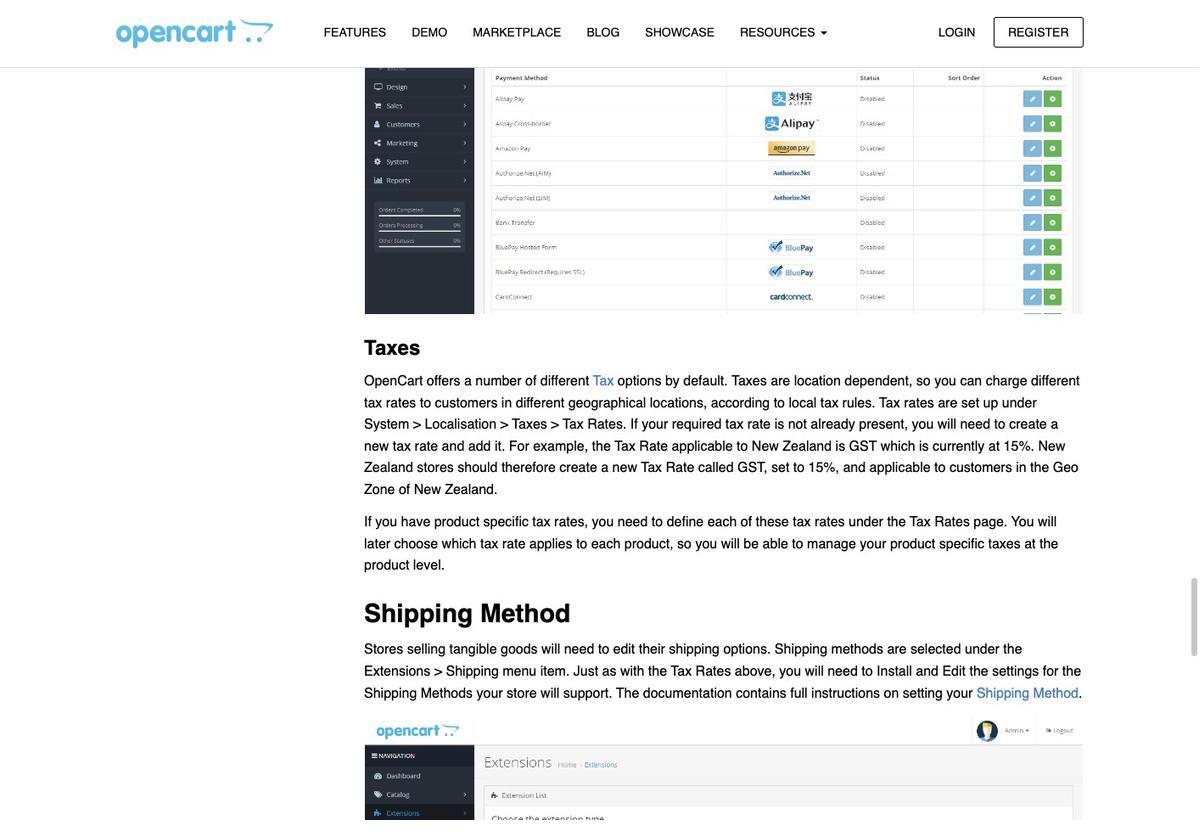 Task type: locate. For each thing, give the bounding box(es) containing it.
stores
[[364, 642, 403, 658]]

geographical
[[569, 395, 646, 411]]

1 horizontal spatial under
[[965, 642, 1000, 658]]

0 horizontal spatial a
[[464, 374, 472, 389]]

according
[[711, 395, 770, 411]]

tax inside stores selling tangible goods will need to edit their shipping options. shipping methods are selected under the extensions > shipping menu item. just as with the tax rates above, you will need to install and edit the settings for the shipping methods your store will support. the documentation contains full instructions on setting your
[[671, 664, 692, 679]]

1 horizontal spatial if
[[631, 417, 638, 432]]

of right number
[[526, 374, 537, 389]]

will up full at the right
[[805, 664, 824, 679]]

1 vertical spatial rates
[[696, 664, 731, 679]]

are
[[771, 374, 791, 389], [938, 395, 958, 411], [888, 642, 907, 658]]

0 vertical spatial of
[[526, 374, 537, 389]]

in down 15%.
[[1016, 461, 1027, 476]]

0 horizontal spatial rates
[[386, 395, 416, 411]]

define
[[667, 515, 704, 530]]

to
[[420, 395, 431, 411], [774, 395, 785, 411], [995, 417, 1006, 432], [737, 439, 748, 454], [794, 461, 805, 476], [935, 461, 946, 476], [652, 515, 663, 530], [576, 536, 588, 552], [792, 536, 804, 552], [598, 642, 610, 658], [862, 664, 873, 679]]

0 horizontal spatial create
[[560, 461, 598, 476]]

2 vertical spatial product
[[364, 558, 410, 573]]

you right rates,
[[592, 515, 614, 530]]

rate down 'according' at the right
[[748, 417, 771, 432]]

create
[[1010, 417, 1047, 432], [560, 461, 598, 476]]

choose
[[394, 536, 438, 552]]

1 horizontal spatial and
[[843, 461, 866, 476]]

2 vertical spatial and
[[916, 664, 939, 679]]

1 horizontal spatial new
[[752, 439, 779, 454]]

gst
[[849, 439, 877, 454]]

1 vertical spatial rate
[[666, 461, 695, 476]]

1 vertical spatial at
[[1025, 536, 1036, 552]]

and up setting
[[916, 664, 939, 679]]

shipping
[[364, 599, 473, 628], [775, 642, 828, 658], [446, 664, 499, 679], [364, 686, 417, 701], [977, 686, 1030, 701]]

rates left page.
[[935, 515, 970, 530]]

tangible
[[450, 642, 497, 658]]

extensions
[[364, 664, 431, 679]]

0 vertical spatial which
[[881, 439, 916, 454]]

0 horizontal spatial specific
[[484, 515, 529, 530]]

a
[[464, 374, 472, 389], [1051, 417, 1059, 432], [601, 461, 609, 476]]

0 horizontal spatial each
[[591, 536, 621, 552]]

shipping method .
[[977, 686, 1083, 701]]

tax up geographical
[[593, 374, 614, 389]]

1 horizontal spatial new
[[613, 461, 638, 476]]

2 horizontal spatial is
[[919, 439, 929, 454]]

taxes up for
[[512, 417, 547, 432]]

0 vertical spatial rates
[[935, 515, 970, 530]]

product down zealand.
[[434, 515, 480, 530]]

at inside options by default. taxes are location dependent, so you can charge different tax rates to customers in different geographical locations, according to local tax rules. tax rates are set up under system > localisation > taxes > tax rates. if your required tax rate is not already present, you will need to create a new tax rate and add it. for example, the tax rate applicable to new zealand is gst which is currently at 15%. new zealand stores should therefore create a new tax rate called gst, set to 15%, and applicable to customers in the geo zone of new zealand.
[[989, 439, 1000, 454]]

opencart - open source shopping cart solution image
[[116, 18, 273, 48]]

method down for
[[1034, 686, 1079, 701]]

is
[[775, 417, 785, 432], [836, 439, 846, 454], [919, 439, 929, 454]]

1 horizontal spatial so
[[917, 374, 931, 389]]

0 horizontal spatial under
[[849, 515, 884, 530]]

rate left called
[[666, 461, 695, 476]]

rates
[[386, 395, 416, 411], [904, 395, 935, 411], [815, 515, 845, 530]]

to down rates,
[[576, 536, 588, 552]]

2 vertical spatial are
[[888, 642, 907, 658]]

resources
[[740, 25, 819, 39]]

customers
[[435, 395, 498, 411], [950, 461, 1013, 476]]

1 horizontal spatial rate
[[502, 536, 526, 552]]

1 horizontal spatial taxes
[[512, 417, 547, 432]]

and
[[442, 439, 465, 454], [843, 461, 866, 476], [916, 664, 939, 679]]

to left 15%,
[[794, 461, 805, 476]]

is left not on the bottom of the page
[[775, 417, 785, 432]]

product,
[[625, 536, 674, 552]]

under
[[1003, 395, 1037, 411], [849, 515, 884, 530], [965, 642, 1000, 658]]

1 vertical spatial if
[[364, 515, 372, 530]]

new up gst,
[[752, 439, 779, 454]]

0 vertical spatial and
[[442, 439, 465, 454]]

you
[[935, 374, 957, 389], [912, 417, 934, 432], [376, 515, 397, 530], [592, 515, 614, 530], [696, 536, 718, 552], [780, 664, 802, 679]]

1 horizontal spatial in
[[1016, 461, 1027, 476]]

be
[[744, 536, 759, 552]]

rate left applies
[[502, 536, 526, 552]]

0 horizontal spatial and
[[442, 439, 465, 454]]

under inside stores selling tangible goods will need to edit their shipping options. shipping methods are selected under the extensions > shipping menu item. just as with the tax rates above, you will need to install and edit the settings for the shipping methods your store will support. the documentation contains full instructions on setting your
[[965, 642, 1000, 658]]

.
[[1079, 686, 1083, 701]]

1 horizontal spatial set
[[962, 395, 980, 411]]

under down charge at the right top of the page
[[1003, 395, 1037, 411]]

system
[[364, 417, 410, 432]]

therefore
[[502, 461, 556, 476]]

marketplace link
[[460, 18, 574, 48]]

new up geo
[[1039, 439, 1066, 454]]

edit
[[943, 664, 966, 679]]

set left up at the right of page
[[962, 395, 980, 411]]

0 vertical spatial customers
[[435, 395, 498, 411]]

applicable down "required"
[[672, 439, 733, 454]]

opencart
[[364, 374, 423, 389]]

zealand down not on the bottom of the page
[[783, 439, 832, 454]]

0 horizontal spatial so
[[678, 536, 692, 552]]

> right system
[[413, 417, 421, 432]]

if you have product specific tax rates, you need to define each of these tax rates under the tax rates page. you will later choose which tax rate applies to each product, so you will be able to manage your product specific taxes at the product level.
[[364, 515, 1059, 573]]

1 vertical spatial new
[[613, 461, 638, 476]]

and down gst
[[843, 461, 866, 476]]

product right manage
[[891, 536, 936, 552]]

0 horizontal spatial taxes
[[364, 336, 420, 360]]

for
[[509, 439, 530, 454]]

features link
[[311, 18, 399, 48]]

up
[[984, 395, 999, 411]]

to right able
[[792, 536, 804, 552]]

specific down zealand.
[[484, 515, 529, 530]]

to down offers
[[420, 395, 431, 411]]

0 vertical spatial if
[[631, 417, 638, 432]]

0 horizontal spatial rate
[[415, 439, 438, 454]]

will down 'item.'
[[541, 686, 560, 701]]

tax
[[593, 374, 614, 389], [880, 395, 901, 411], [563, 417, 584, 432], [615, 439, 636, 454], [641, 461, 662, 476], [910, 515, 931, 530], [671, 664, 692, 679]]

currently
[[933, 439, 985, 454]]

0 vertical spatial at
[[989, 439, 1000, 454]]

taxes up 'according' at the right
[[732, 374, 767, 389]]

tax up documentation
[[671, 664, 692, 679]]

create down the 'example,'
[[560, 461, 598, 476]]

are up install
[[888, 642, 907, 658]]

zealand.
[[445, 482, 498, 498]]

of inside options by default. taxes are location dependent, so you can charge different tax rates to customers in different geographical locations, according to local tax rules. tax rates are set up under system > localisation > taxes > tax rates. if your required tax rate is not already present, you will need to create a new tax rate and add it. for example, the tax rate applicable to new zealand is gst which is currently at 15%. new zealand stores should therefore create a new tax rate called gst, set to 15%, and applicable to customers in the geo zone of new zealand.
[[399, 482, 410, 498]]

your down edit
[[947, 686, 973, 701]]

you inside stores selling tangible goods will need to edit their shipping options. shipping methods are selected under the extensions > shipping menu item. just as with the tax rates above, you will need to install and edit the settings for the shipping methods your store will support. the documentation contains full instructions on setting your
[[780, 664, 802, 679]]

example,
[[533, 439, 588, 454]]

rates,
[[554, 515, 588, 530]]

so right dependent,
[[917, 374, 931, 389]]

the
[[616, 686, 640, 701]]

0 vertical spatial create
[[1010, 417, 1047, 432]]

customers down 'currently'
[[950, 461, 1013, 476]]

of right zone
[[399, 482, 410, 498]]

offers
[[427, 374, 461, 389]]

0 horizontal spatial is
[[775, 417, 785, 432]]

a right offers
[[464, 374, 472, 389]]

1 vertical spatial rate
[[415, 439, 438, 454]]

each
[[708, 515, 737, 530], [591, 536, 621, 552]]

extensions payment page image
[[364, 0, 1084, 315]]

manage
[[807, 536, 857, 552]]

in down number
[[502, 395, 512, 411]]

your right manage
[[860, 536, 887, 552]]

0 vertical spatial zealand
[[783, 439, 832, 454]]

2 horizontal spatial and
[[916, 664, 939, 679]]

your inside if you have product specific tax rates, you need to define each of these tax rates under the tax rates page. you will later choose which tax rate applies to each product, so you will be able to manage your product specific taxes at the product level.
[[860, 536, 887, 552]]

1 vertical spatial of
[[399, 482, 410, 498]]

new down system
[[364, 439, 389, 454]]

support.
[[564, 686, 613, 701]]

0 horizontal spatial if
[[364, 515, 372, 530]]

tax down the rates.
[[615, 439, 636, 454]]

0 horizontal spatial new
[[364, 439, 389, 454]]

rate
[[748, 417, 771, 432], [415, 439, 438, 454], [502, 536, 526, 552]]

under up edit
[[965, 642, 1000, 658]]

just
[[574, 664, 599, 679]]

a down the rates.
[[601, 461, 609, 476]]

0 vertical spatial in
[[502, 395, 512, 411]]

rates up manage
[[815, 515, 845, 530]]

tax up applies
[[533, 515, 551, 530]]

1 vertical spatial each
[[591, 536, 621, 552]]

2 vertical spatial a
[[601, 461, 609, 476]]

1 horizontal spatial product
[[434, 515, 480, 530]]

2 vertical spatial under
[[965, 642, 1000, 658]]

geo
[[1053, 461, 1079, 476]]

will left be
[[721, 536, 740, 552]]

0 horizontal spatial rates
[[696, 664, 731, 679]]

your
[[642, 417, 668, 432], [860, 536, 887, 552], [477, 686, 503, 701], [947, 686, 973, 701]]

2 horizontal spatial product
[[891, 536, 936, 552]]

tax
[[364, 395, 382, 411], [821, 395, 839, 411], [726, 417, 744, 432], [393, 439, 411, 454], [533, 515, 551, 530], [793, 515, 811, 530], [480, 536, 499, 552]]

different down number
[[516, 395, 565, 411]]

0 horizontal spatial of
[[399, 482, 410, 498]]

selling
[[407, 642, 446, 658]]

method up goods
[[480, 599, 571, 628]]

1 horizontal spatial a
[[601, 461, 609, 476]]

product down later
[[364, 558, 410, 573]]

can
[[961, 374, 982, 389]]

so down define
[[678, 536, 692, 552]]

rates down shipping
[[696, 664, 731, 679]]

under inside if you have product specific tax rates, you need to define each of these tax rates under the tax rates page. you will later choose which tax rate applies to each product, so you will be able to manage your product specific taxes at the product level.
[[849, 515, 884, 530]]

0 horizontal spatial applicable
[[672, 439, 733, 454]]

1 vertical spatial which
[[442, 536, 477, 552]]

method for shipping method
[[480, 599, 571, 628]]

called
[[698, 461, 734, 476]]

customers up localisation
[[435, 395, 498, 411]]

0 vertical spatial each
[[708, 515, 737, 530]]

to left local
[[774, 395, 785, 411]]

rates down opencart
[[386, 395, 416, 411]]

0 horizontal spatial method
[[480, 599, 571, 628]]

0 vertical spatial product
[[434, 515, 480, 530]]

are left up at the right of page
[[938, 395, 958, 411]]

which inside if you have product specific tax rates, you need to define each of these tax rates under the tax rates page. you will later choose which tax rate applies to each product, so you will be able to manage your product specific taxes at the product level.
[[442, 536, 477, 552]]

1 horizontal spatial are
[[888, 642, 907, 658]]

so
[[917, 374, 931, 389], [678, 536, 692, 552]]

tax up already
[[821, 395, 839, 411]]

and down localisation
[[442, 439, 465, 454]]

taxes
[[364, 336, 420, 360], [732, 374, 767, 389], [512, 417, 547, 432]]

need up product, at the bottom
[[618, 515, 648, 530]]

1 horizontal spatial rates
[[815, 515, 845, 530]]

1 vertical spatial so
[[678, 536, 692, 552]]

default.
[[684, 374, 728, 389]]

1 horizontal spatial method
[[1034, 686, 1079, 701]]

tax right these
[[793, 515, 811, 530]]

instructions
[[812, 686, 880, 701]]

of inside if you have product specific tax rates, you need to define each of these tax rates under the tax rates page. you will later choose which tax rate applies to each product, so you will be able to manage your product specific taxes at the product level.
[[741, 515, 752, 530]]

zealand
[[783, 439, 832, 454], [364, 461, 413, 476]]

2 horizontal spatial of
[[741, 515, 752, 530]]

settings
[[993, 664, 1039, 679]]

15%.
[[1004, 439, 1035, 454]]

which
[[881, 439, 916, 454], [442, 536, 477, 552]]

each left product, at the bottom
[[591, 536, 621, 552]]

1 vertical spatial are
[[938, 395, 958, 411]]

1 vertical spatial applicable
[[870, 461, 931, 476]]

1 horizontal spatial which
[[881, 439, 916, 454]]

0 vertical spatial under
[[1003, 395, 1037, 411]]

set right gst,
[[772, 461, 790, 476]]

under up manage
[[849, 515, 884, 530]]

item.
[[541, 664, 570, 679]]

rate down locations,
[[640, 439, 668, 454]]

need inside options by default. taxes are location dependent, so you can charge different tax rates to customers in different geographical locations, according to local tax rules. tax rates are set up under system > localisation > taxes > tax rates. if your required tax rate is not already present, you will need to create a new tax rate and add it. for example, the tax rate applicable to new zealand is gst which is currently at 15%. new zealand stores should therefore create a new tax rate called gst, set to 15%, and applicable to customers in the geo zone of new zealand.
[[961, 417, 991, 432]]

which down present,
[[881, 439, 916, 454]]

your inside options by default. taxes are location dependent, so you can charge different tax rates to customers in different geographical locations, according to local tax rules. tax rates are set up under system > localisation > taxes > tax rates. if your required tax rate is not already present, you will need to create a new tax rate and add it. for example, the tax rate applicable to new zealand is gst which is currently at 15%. new zealand stores should therefore create a new tax rate called gst, set to 15%, and applicable to customers in the geo zone of new zealand.
[[642, 417, 668, 432]]

demo
[[412, 25, 448, 39]]

tax link
[[593, 374, 618, 389]]

of up be
[[741, 515, 752, 530]]

> inside stores selling tangible goods will need to edit their shipping options. shipping methods are selected under the extensions > shipping menu item. just as with the tax rates above, you will need to install and edit the settings for the shipping methods your store will support. the documentation contains full instructions on setting your
[[434, 664, 442, 679]]

of
[[526, 374, 537, 389], [399, 482, 410, 498], [741, 515, 752, 530]]

at left 15%.
[[989, 439, 1000, 454]]

present,
[[859, 417, 909, 432]]

1 vertical spatial method
[[1034, 686, 1079, 701]]

1 vertical spatial customers
[[950, 461, 1013, 476]]

shipping down settings
[[977, 686, 1030, 701]]

marketplace
[[473, 25, 562, 39]]

0 vertical spatial rate
[[748, 417, 771, 432]]

applicable down gst
[[870, 461, 931, 476]]

2 vertical spatial rate
[[502, 536, 526, 552]]

2 vertical spatial of
[[741, 515, 752, 530]]

will up 'currently'
[[938, 417, 957, 432]]

tax down zealand.
[[480, 536, 499, 552]]

1 horizontal spatial customers
[[950, 461, 1013, 476]]

1 horizontal spatial at
[[1025, 536, 1036, 552]]

2 horizontal spatial taxes
[[732, 374, 767, 389]]

0 horizontal spatial are
[[771, 374, 791, 389]]

need inside if you have product specific tax rates, you need to define each of these tax rates under the tax rates page. you will later choose which tax rate applies to each product, so you will be able to manage your product specific taxes at the product level.
[[618, 515, 648, 530]]

so inside if you have product specific tax rates, you need to define each of these tax rates under the tax rates page. you will later choose which tax rate applies to each product, so you will be able to manage your product specific taxes at the product level.
[[678, 536, 692, 552]]

tax up system
[[364, 395, 382, 411]]

new
[[364, 439, 389, 454], [613, 461, 638, 476]]

a up geo
[[1051, 417, 1059, 432]]

later
[[364, 536, 391, 552]]

1 vertical spatial a
[[1051, 417, 1059, 432]]

resources link
[[728, 18, 840, 48]]

and inside stores selling tangible goods will need to edit their shipping options. shipping methods are selected under the extensions > shipping menu item. just as with the tax rates above, you will need to install and edit the settings for the shipping methods your store will support. the documentation contains full instructions on setting your
[[916, 664, 939, 679]]

> up the methods on the left bottom of page
[[434, 664, 442, 679]]

are inside stores selling tangible goods will need to edit their shipping options. shipping methods are selected under the extensions > shipping menu item. just as with the tax rates above, you will need to install and edit the settings for the shipping methods your store will support. the documentation contains full instructions on setting your
[[888, 642, 907, 658]]

tax up present,
[[880, 395, 901, 411]]

2 horizontal spatial under
[[1003, 395, 1037, 411]]

need
[[961, 417, 991, 432], [618, 515, 648, 530], [564, 642, 595, 658], [828, 664, 858, 679]]

options by default. taxes are location dependent, so you can charge different tax rates to customers in different geographical locations, according to local tax rules. tax rates are set up under system > localisation > taxes > tax rates. if your required tax rate is not already present, you will need to create a new tax rate and add it. for example, the tax rate applicable to new zealand is gst which is currently at 15%. new zealand stores should therefore create a new tax rate called gst, set to 15%, and applicable to customers in the geo zone of new zealand.
[[364, 374, 1080, 498]]

1 horizontal spatial specific
[[940, 536, 985, 552]]

tax left page.
[[910, 515, 931, 530]]

need down up at the right of page
[[961, 417, 991, 432]]

will
[[938, 417, 957, 432], [1038, 515, 1057, 530], [721, 536, 740, 552], [542, 642, 561, 658], [805, 664, 824, 679], [541, 686, 560, 701]]

at down you
[[1025, 536, 1036, 552]]



Task type: vqa. For each thing, say whether or not it's contained in the screenshot.
bottom set
yes



Task type: describe. For each thing, give the bounding box(es) containing it.
0 horizontal spatial set
[[772, 461, 790, 476]]

their
[[639, 642, 666, 658]]

showcase
[[646, 25, 715, 39]]

> up the 'example,'
[[551, 417, 559, 432]]

> up it.
[[500, 417, 508, 432]]

store
[[507, 686, 537, 701]]

should
[[458, 461, 498, 476]]

to down up at the right of page
[[995, 417, 1006, 432]]

2 horizontal spatial rates
[[904, 395, 935, 411]]

not
[[788, 417, 807, 432]]

you right present,
[[912, 417, 934, 432]]

number
[[476, 374, 522, 389]]

options.
[[724, 642, 771, 658]]

as
[[602, 664, 617, 679]]

menu
[[503, 664, 537, 679]]

features
[[324, 25, 386, 39]]

0 horizontal spatial product
[[364, 558, 410, 573]]

you down define
[[696, 536, 718, 552]]

gst,
[[738, 461, 768, 476]]

charge
[[986, 374, 1028, 389]]

shipping down tangible
[[446, 664, 499, 679]]

0 vertical spatial new
[[364, 439, 389, 454]]

edit
[[613, 642, 635, 658]]

applies
[[530, 536, 573, 552]]

contains
[[736, 686, 787, 701]]

able
[[763, 536, 789, 552]]

on
[[884, 686, 899, 701]]

under inside options by default. taxes are location dependent, so you can charge different tax rates to customers in different geographical locations, according to local tax rules. tax rates are set up under system > localisation > taxes > tax rates. if your required tax rate is not already present, you will need to create a new tax rate and add it. for example, the tax rate applicable to new zealand is gst which is currently at 15%. new zealand stores should therefore create a new tax rate called gst, set to 15%, and applicable to customers in the geo zone of new zealand.
[[1003, 395, 1037, 411]]

if inside if you have product specific tax rates, you need to define each of these tax rates under the tax rates page. you will later choose which tax rate applies to each product, so you will be able to manage your product specific taxes at the product level.
[[364, 515, 372, 530]]

your left store
[[477, 686, 503, 701]]

full
[[791, 686, 808, 701]]

zone
[[364, 482, 395, 498]]

selected
[[911, 642, 962, 658]]

2 horizontal spatial new
[[1039, 439, 1066, 454]]

it.
[[495, 439, 505, 454]]

tax inside if you have product specific tax rates, you need to define each of these tax rates under the tax rates page. you will later choose which tax rate applies to each product, so you will be able to manage your product specific taxes at the product level.
[[910, 515, 931, 530]]

15%,
[[809, 461, 840, 476]]

install
[[877, 664, 913, 679]]

demo link
[[399, 18, 460, 48]]

0 vertical spatial specific
[[484, 515, 529, 530]]

shipping method link
[[977, 686, 1079, 701]]

1 horizontal spatial each
[[708, 515, 737, 530]]

1 vertical spatial and
[[843, 461, 866, 476]]

1 vertical spatial in
[[1016, 461, 1027, 476]]

stores
[[417, 461, 454, 476]]

0 horizontal spatial new
[[414, 482, 441, 498]]

you left can
[[935, 374, 957, 389]]

taxes
[[989, 536, 1021, 552]]

blog
[[587, 25, 620, 39]]

2 horizontal spatial are
[[938, 395, 958, 411]]

tax up the 'example,'
[[563, 417, 584, 432]]

0 vertical spatial a
[[464, 374, 472, 389]]

you up later
[[376, 515, 397, 530]]

options
[[618, 374, 662, 389]]

different right charge at the right top of the page
[[1032, 374, 1080, 389]]

shipping method
[[364, 599, 571, 628]]

rates inside stores selling tangible goods will need to edit their shipping options. shipping methods are selected under the extensions > shipping menu item. just as with the tax rates above, you will need to install and edit the settings for the shipping methods your store will support. the documentation contains full instructions on setting your
[[696, 664, 731, 679]]

to left edit
[[598, 642, 610, 658]]

login link
[[924, 17, 990, 47]]

2 vertical spatial taxes
[[512, 417, 547, 432]]

so inside options by default. taxes are location dependent, so you can charge different tax rates to customers in different geographical locations, according to local tax rules. tax rates are set up under system > localisation > taxes > tax rates. if your required tax rate is not already present, you will need to create a new tax rate and add it. for example, the tax rate applicable to new zealand is gst which is currently at 15%. new zealand stores should therefore create a new tax rate called gst, set to 15%, and applicable to customers in the geo zone of new zealand.
[[917, 374, 931, 389]]

shipping
[[669, 642, 720, 658]]

need up instructions
[[828, 664, 858, 679]]

localisation
[[425, 417, 497, 432]]

register link
[[994, 17, 1084, 47]]

shipping up selling
[[364, 599, 473, 628]]

with
[[621, 664, 645, 679]]

0 horizontal spatial in
[[502, 395, 512, 411]]

will inside options by default. taxes are location dependent, so you can charge different tax rates to customers in different geographical locations, according to local tax rules. tax rates are set up under system > localisation > taxes > tax rates. if your required tax rate is not already present, you will need to create a new tax rate and add it. for example, the tax rate applicable to new zealand is gst which is currently at 15%. new zealand stores should therefore create a new tax rate called gst, set to 15%, and applicable to customers in the geo zone of new zealand.
[[938, 417, 957, 432]]

methods
[[832, 642, 884, 658]]

1 horizontal spatial is
[[836, 439, 846, 454]]

tax left called
[[641, 461, 662, 476]]

add
[[468, 439, 491, 454]]

0 vertical spatial applicable
[[672, 439, 733, 454]]

shipping down extensions
[[364, 686, 417, 701]]

0 horizontal spatial customers
[[435, 395, 498, 411]]

rates inside if you have product specific tax rates, you need to define each of these tax rates under the tax rates page. you will later choose which tax rate applies to each product, so you will be able to manage your product specific taxes at the product level.
[[935, 515, 970, 530]]

already
[[811, 417, 856, 432]]

you
[[1012, 515, 1035, 530]]

at inside if you have product specific tax rates, you need to define each of these tax rates under the tax rates page. you will later choose which tax rate applies to each product, so you will be able to manage your product specific taxes at the product level.
[[1025, 536, 1036, 552]]

2 horizontal spatial rate
[[748, 417, 771, 432]]

level.
[[413, 558, 445, 573]]

documentation
[[643, 686, 732, 701]]

1 vertical spatial create
[[560, 461, 598, 476]]

rate inside if you have product specific tax rates, you need to define each of these tax rates under the tax rates page. you will later choose which tax rate applies to each product, so you will be able to manage your product specific taxes at the product level.
[[502, 536, 526, 552]]

rules.
[[843, 395, 876, 411]]

have
[[401, 515, 431, 530]]

blog link
[[574, 18, 633, 48]]

1 vertical spatial taxes
[[732, 374, 767, 389]]

tax down 'according' at the right
[[726, 417, 744, 432]]

login
[[939, 25, 976, 39]]

dependent,
[[845, 374, 913, 389]]

different left "tax" link
[[541, 374, 590, 389]]

for
[[1043, 664, 1059, 679]]

1 horizontal spatial create
[[1010, 417, 1047, 432]]

local
[[789, 395, 817, 411]]

0 vertical spatial taxes
[[364, 336, 420, 360]]

need up just
[[564, 642, 595, 658]]

page.
[[974, 515, 1008, 530]]

rates inside if you have product specific tax rates, you need to define each of these tax rates under the tax rates page. you will later choose which tax rate applies to each product, so you will be able to manage your product specific taxes at the product level.
[[815, 515, 845, 530]]

1 horizontal spatial zealand
[[783, 439, 832, 454]]

0 vertical spatial are
[[771, 374, 791, 389]]

0 vertical spatial set
[[962, 395, 980, 411]]

goods
[[501, 642, 538, 658]]

stores selling tangible goods will need to edit their shipping options. shipping methods are selected under the extensions > shipping menu item. just as with the tax rates above, you will need to install and edit the settings for the shipping methods your store will support. the documentation contains full instructions on setting your
[[364, 642, 1082, 701]]

2 horizontal spatial a
[[1051, 417, 1059, 432]]

location
[[794, 374, 841, 389]]

0 horizontal spatial zealand
[[364, 461, 413, 476]]

will right you
[[1038, 515, 1057, 530]]

to down methods on the bottom of the page
[[862, 664, 873, 679]]

shipping up full at the right
[[775, 642, 828, 658]]

tax down system
[[393, 439, 411, 454]]

to up gst,
[[737, 439, 748, 454]]

to up product, at the bottom
[[652, 515, 663, 530]]

will up 'item.'
[[542, 642, 561, 658]]

required
[[672, 417, 722, 432]]

1 horizontal spatial of
[[526, 374, 537, 389]]

to down 'currently'
[[935, 461, 946, 476]]

locations,
[[650, 395, 708, 411]]

0 vertical spatial rate
[[640, 439, 668, 454]]

method for shipping method .
[[1034, 686, 1079, 701]]

if inside options by default. taxes are location dependent, so you can charge different tax rates to customers in different geographical locations, according to local tax rules. tax rates are set up under system > localisation > taxes > tax rates. if your required tax rate is not already present, you will need to create a new tax rate and add it. for example, the tax rate applicable to new zealand is gst which is currently at 15%. new zealand stores should therefore create a new tax rate called gst, set to 15%, and applicable to customers in the geo zone of new zealand.
[[631, 417, 638, 432]]

opencart offers a number of different tax
[[364, 374, 618, 389]]

by
[[666, 374, 680, 389]]

extensions shipping page image
[[364, 715, 1084, 820]]

which inside options by default. taxes are location dependent, so you can charge different tax rates to customers in different geographical locations, according to local tax rules. tax rates are set up under system > localisation > taxes > tax rates. if your required tax rate is not already present, you will need to create a new tax rate and add it. for example, the tax rate applicable to new zealand is gst which is currently at 15%. new zealand stores should therefore create a new tax rate called gst, set to 15%, and applicable to customers in the geo zone of new zealand.
[[881, 439, 916, 454]]

rates.
[[588, 417, 627, 432]]

showcase link
[[633, 18, 728, 48]]

1 vertical spatial product
[[891, 536, 936, 552]]

setting
[[903, 686, 943, 701]]



